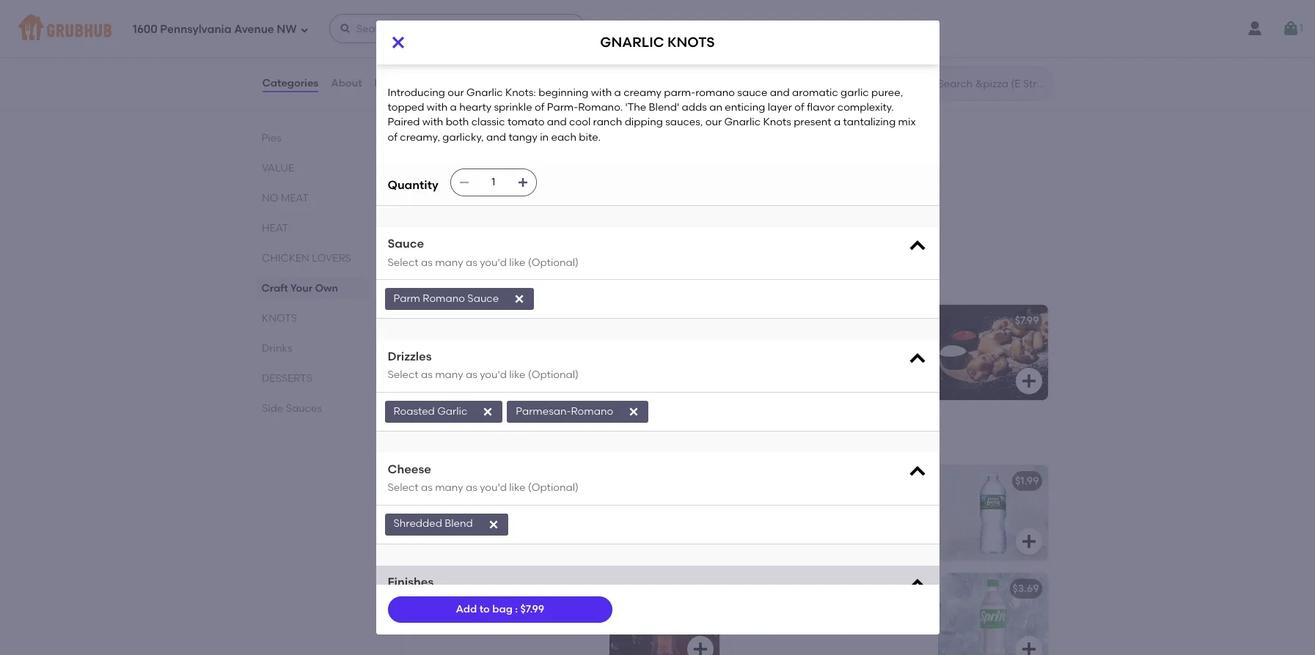 Task type: locate. For each thing, give the bounding box(es) containing it.
knots:
[[505, 86, 536, 99]]

0 vertical spatial sauce
[[388, 237, 424, 251]]

our down an
[[705, 116, 722, 129]]

with up creamy,
[[422, 116, 443, 129]]

many up parm romano sauce
[[435, 256, 463, 269]]

pies tab
[[261, 131, 364, 146]]

romano for parm
[[423, 292, 465, 305]]

paired
[[388, 116, 420, 129]]

with up romano.
[[591, 86, 612, 99]]

like up parmesan-
[[509, 369, 526, 382]]

0 vertical spatial (optional)
[[528, 256, 579, 269]]

your up garlicky,
[[444, 111, 478, 129]]

$3.69
[[684, 583, 710, 596], [1013, 583, 1039, 596]]

1 vertical spatial own
[[315, 282, 338, 295]]

svg image
[[1282, 20, 1300, 37], [339, 23, 351, 34], [300, 25, 309, 34], [389, 34, 407, 51], [691, 52, 709, 70], [458, 177, 470, 189], [517, 177, 529, 189], [691, 213, 709, 230], [907, 236, 927, 257], [514, 293, 525, 305], [907, 349, 927, 370], [1020, 373, 1038, 390], [1020, 533, 1038, 551], [907, 575, 927, 595], [691, 641, 709, 656], [1020, 641, 1038, 656]]

3 you'd from the top
[[480, 482, 507, 495]]

(optional)
[[528, 256, 579, 269], [528, 369, 579, 382], [528, 482, 579, 495]]

1 (optional) from the top
[[528, 256, 579, 269]]

craft up below
[[411, 176, 445, 188]]

parm
[[394, 292, 420, 305]]

chicken
[[261, 252, 309, 265]]

tangy
[[509, 131, 538, 144]]

craft your own up garlicky,
[[399, 111, 517, 129]]

sprite
[[789, 583, 825, 596]]

you'd inside drizzles select as many as you'd like (optional)
[[480, 369, 507, 382]]

sauce inside sauce select as many as you'd like (optional)
[[388, 237, 424, 251]]

drinks down roasted garlic
[[399, 431, 448, 450]]

(optional) right 1l
[[528, 482, 579, 495]]

with up both
[[427, 101, 448, 114]]

Search &pizza (E Street) search field
[[936, 77, 1049, 91]]

many inside sauce select as many as you'd like (optional)
[[435, 256, 463, 269]]

creamy,
[[400, 131, 440, 144]]

0 vertical spatial craft
[[411, 155, 446, 167]]

sauce
[[388, 237, 424, 251], [467, 292, 499, 305]]

0 vertical spatial own
[[480, 155, 507, 167]]

1 you'd from the top
[[480, 256, 507, 269]]

many inside drizzles select as many as you'd like (optional)
[[435, 369, 463, 382]]

1 vertical spatial gnarlic knots
[[740, 315, 826, 327]]

(optional) for sauce
[[528, 256, 579, 269]]

many up garlic
[[435, 369, 463, 382]]

(optional) inside sauce select as many as you'd like (optional)
[[528, 256, 579, 269]]

3 like from the top
[[509, 482, 526, 495]]

svg image
[[1020, 52, 1038, 70], [482, 406, 494, 418], [628, 406, 640, 418], [907, 462, 927, 482], [488, 519, 499, 531], [691, 533, 709, 551]]

gnarlic knots
[[600, 34, 715, 51], [740, 315, 826, 327]]

craft down chicken
[[261, 282, 288, 295]]

0 horizontal spatial own
[[315, 282, 338, 295]]

your
[[448, 155, 478, 167], [448, 176, 477, 188]]

and down classic
[[486, 131, 506, 144]]

like down remove
[[509, 256, 526, 269]]

bottled sprite
[[740, 583, 825, 596]]

tomato
[[508, 116, 545, 129]]

a up romano.
[[614, 86, 621, 99]]

with
[[591, 86, 612, 99], [427, 101, 448, 114], [422, 116, 443, 129]]

your
[[444, 111, 478, 129], [290, 282, 313, 295]]

flavor
[[807, 101, 835, 114]]

1 horizontal spatial gnarlic knots
[[740, 315, 826, 327]]

like
[[509, 256, 526, 269], [509, 369, 526, 382], [509, 482, 526, 495]]

hearty
[[459, 101, 492, 114]]

1 vertical spatial craft
[[411, 176, 445, 188]]

craft your own tab
[[261, 281, 364, 296]]

own up tangy on the top left of the page
[[482, 111, 517, 129]]

finishes
[[388, 575, 434, 589]]

shredded
[[394, 518, 442, 531]]

(optional) inside "cheese select as many as you'd like (optional)"
[[528, 482, 579, 495]]

avenue
[[234, 22, 274, 36]]

craft your own
[[399, 111, 517, 129], [261, 282, 338, 295]]

1 horizontal spatial gnarlic
[[724, 116, 761, 129]]

add
[[456, 604, 477, 616]]

our
[[448, 86, 464, 99], [705, 116, 722, 129]]

1 vertical spatial select
[[388, 369, 419, 382]]

0 vertical spatial gnarlic
[[600, 34, 664, 51]]

own for pizza
[[480, 155, 507, 167]]

like inside sauce select as many as you'd like (optional)
[[509, 256, 526, 269]]

1 horizontal spatial $7.99
[[686, 315, 710, 327]]

sauces,
[[665, 116, 703, 129]]

vegan knots image
[[609, 305, 719, 401]]

bottled left "sprite"
[[740, 583, 787, 596]]

knots
[[763, 116, 791, 129]]

you'd for cheese
[[480, 482, 507, 495]]

craft for craft your own by clicking below to add or remove toppings
[[411, 176, 445, 188]]

craft inside tab
[[261, 282, 288, 295]]

0 horizontal spatial $7.99
[[520, 604, 544, 616]]

introducing our gnarlic knots: beginning with a creamy parm-romano sauce and aromatic garlic puree, topped with a hearty sprinkle of parm-romano. 'the blend' adds an enticing layer of flavor complexity. paired with both classic tomato and cool ranch dipping sauces, our gnarlic knots present a tantalizing mix of creamy, garlicky, and tangy in each bite.
[[388, 86, 918, 144]]

1 vertical spatial romano
[[571, 405, 613, 418]]

gnarlic up hearty
[[467, 86, 503, 99]]

0 horizontal spatial and
[[486, 131, 506, 144]]

+
[[707, 155, 713, 167]]

0 vertical spatial gnarlic knots
[[600, 34, 715, 51]]

3 many from the top
[[435, 482, 463, 495]]

2 horizontal spatial of
[[795, 101, 804, 114]]

2 select from the top
[[388, 369, 419, 382]]

select
[[388, 256, 419, 269], [388, 369, 419, 382], [388, 482, 419, 495]]

like inside "cheese select as many as you'd like (optional)"
[[509, 482, 526, 495]]

0 vertical spatial and
[[770, 86, 790, 99]]

select inside drizzles select as many as you'd like (optional)
[[388, 369, 419, 382]]

coke
[[461, 583, 491, 596]]

2 vertical spatial a
[[834, 116, 841, 129]]

vegan knots
[[411, 315, 487, 327]]

1 vertical spatial (optional)
[[528, 369, 579, 382]]

$7.99
[[686, 315, 710, 327], [1015, 315, 1039, 327], [520, 604, 544, 616]]

0 horizontal spatial a
[[450, 101, 457, 114]]

0 horizontal spatial bottled
[[411, 583, 458, 596]]

2 many from the top
[[435, 369, 463, 382]]

2 (optional) from the top
[[528, 369, 579, 382]]

0 vertical spatial romano
[[423, 292, 465, 305]]

bottled up add
[[411, 583, 458, 596]]

bottled coke
[[411, 583, 491, 596]]

1 horizontal spatial drinks
[[399, 431, 448, 450]]

0 vertical spatial your
[[444, 111, 478, 129]]

0 horizontal spatial our
[[448, 86, 464, 99]]

1 vertical spatial our
[[705, 116, 722, 129]]

many up blend
[[435, 482, 463, 495]]

1 vertical spatial craft your own
[[261, 282, 338, 295]]

own inside craft your own by clicking below to add or remove toppings
[[479, 176, 506, 188]]

of up "tomato"
[[535, 101, 545, 114]]

craft your own inside craft your own tab
[[261, 282, 338, 295]]

0 horizontal spatial gnarlic
[[600, 34, 664, 51]]

2 you'd from the top
[[480, 369, 507, 382]]

own
[[480, 155, 507, 167], [479, 176, 506, 188]]

nw
[[277, 22, 297, 36]]

side
[[261, 403, 283, 415]]

no
[[261, 192, 278, 205]]

1 $3.69 from the left
[[684, 583, 710, 596]]

1
[[1300, 22, 1303, 34]]

1 horizontal spatial a
[[614, 86, 621, 99]]

our up hearty
[[448, 86, 464, 99]]

add to bag : $7.99
[[456, 604, 544, 616]]

(optional) inside drizzles select as many as you'd like (optional)
[[528, 369, 579, 382]]

1 vertical spatial craft
[[261, 282, 288, 295]]

craft down creamy,
[[411, 155, 446, 167]]

your down chicken lovers
[[290, 282, 313, 295]]

1 vertical spatial your
[[290, 282, 313, 295]]

0 horizontal spatial $3.69
[[684, 583, 710, 596]]

own for by
[[479, 176, 506, 188]]

1 horizontal spatial craft
[[399, 111, 440, 129]]

like right 1l
[[509, 482, 526, 495]]

bottled sprite image
[[938, 574, 1048, 656]]

as
[[421, 256, 433, 269], [466, 256, 477, 269], [421, 369, 433, 382], [466, 369, 477, 382], [421, 482, 433, 495], [466, 482, 477, 495]]

select inside sauce select as many as you'd like (optional)
[[388, 256, 419, 269]]

of down paired
[[388, 131, 397, 144]]

a down flavor
[[834, 116, 841, 129]]

craft up creamy,
[[399, 111, 440, 129]]

smartwater 1l image
[[609, 466, 719, 561]]

1 craft from the top
[[411, 155, 446, 167]]

drinks up desserts
[[261, 343, 292, 355]]

sauce down the "toppings"
[[388, 237, 424, 251]]

2 like from the top
[[509, 369, 526, 382]]

of right layer at the top of page
[[795, 101, 804, 114]]

'the
[[625, 101, 646, 114]]

1 vertical spatial own
[[479, 176, 506, 188]]

your inside craft your own by clicking below to add or remove toppings
[[448, 176, 477, 188]]

3 (optional) from the top
[[528, 482, 579, 495]]

each
[[551, 131, 577, 144]]

1 vertical spatial you'd
[[480, 369, 507, 382]]

2 vertical spatial (optional)
[[528, 482, 579, 495]]

0 vertical spatial drinks
[[261, 343, 292, 355]]

$7.99 for vegan knots
[[686, 315, 710, 327]]

2 vertical spatial and
[[486, 131, 506, 144]]

2 vertical spatial you'd
[[480, 482, 507, 495]]

0 vertical spatial craft your own
[[399, 111, 517, 129]]

0 horizontal spatial sauce
[[388, 237, 424, 251]]

many for sauce
[[435, 256, 463, 269]]

enticing
[[725, 101, 765, 114]]

craft your own pizza image
[[609, 145, 719, 241]]

your up to
[[448, 176, 477, 188]]

2 horizontal spatial $7.99
[[1015, 315, 1039, 327]]

ranch
[[593, 116, 622, 129]]

value
[[261, 162, 294, 175]]

0 vertical spatial select
[[388, 256, 419, 269]]

drinks tab
[[261, 341, 364, 356]]

select up parm
[[388, 256, 419, 269]]

0 vertical spatial with
[[591, 86, 612, 99]]

beginning
[[538, 86, 589, 99]]

1 vertical spatial sauce
[[467, 292, 499, 305]]

2 craft from the top
[[411, 176, 445, 188]]

you'd inside sauce select as many as you'd like (optional)
[[480, 256, 507, 269]]

and up layer at the top of page
[[770, 86, 790, 99]]

your down garlicky,
[[448, 155, 478, 167]]

0 horizontal spatial craft
[[261, 282, 288, 295]]

own down the lovers
[[315, 282, 338, 295]]

0 vertical spatial your
[[448, 155, 478, 167]]

romano
[[696, 86, 735, 99]]

craft your own by clicking below to add or remove toppings
[[411, 176, 575, 218]]

0 vertical spatial you'd
[[480, 256, 507, 269]]

2 bottled from the left
[[740, 583, 787, 596]]

2 horizontal spatial a
[[834, 116, 841, 129]]

1 horizontal spatial bottled
[[740, 583, 787, 596]]

sauce up vegan knots
[[467, 292, 499, 305]]

select down cheese
[[388, 482, 419, 495]]

select down drizzles
[[388, 369, 419, 382]]

own up input item quantity "number field" at the left of page
[[480, 155, 507, 167]]

(optional) up parmesan-
[[528, 369, 579, 382]]

gnarlic down enticing
[[724, 116, 761, 129]]

sauce
[[737, 86, 767, 99]]

0 vertical spatial gnarlic
[[467, 86, 503, 99]]

select for sauce
[[388, 256, 419, 269]]

pennsylvania
[[160, 22, 232, 36]]

no meat
[[261, 192, 308, 205]]

1 select from the top
[[388, 256, 419, 269]]

2 vertical spatial select
[[388, 482, 419, 495]]

like inside drizzles select as many as you'd like (optional)
[[509, 369, 526, 382]]

in
[[540, 131, 549, 144]]

sauce select as many as you'd like (optional)
[[388, 237, 579, 269]]

1 vertical spatial many
[[435, 369, 463, 382]]

select for drizzles
[[388, 369, 419, 382]]

1 bottled from the left
[[411, 583, 458, 596]]

2 vertical spatial like
[[509, 482, 526, 495]]

gnarlic
[[467, 86, 503, 99], [724, 116, 761, 129]]

own inside craft your own tab
[[315, 282, 338, 295]]

like for sauce
[[509, 256, 526, 269]]

(optional) down remove
[[528, 256, 579, 269]]

1 horizontal spatial gnarlic
[[740, 315, 788, 327]]

categories
[[262, 77, 318, 89]]

1 vertical spatial like
[[509, 369, 526, 382]]

and down parm-
[[547, 116, 567, 129]]

your for pizza
[[448, 155, 478, 167]]

you'd inside "cheese select as many as you'd like (optional)"
[[480, 482, 507, 495]]

1 many from the top
[[435, 256, 463, 269]]

Input item quantity number field
[[477, 169, 510, 196]]

(optional) for cheese
[[528, 482, 579, 495]]

2 vertical spatial many
[[435, 482, 463, 495]]

0 horizontal spatial gnarlic
[[467, 86, 503, 99]]

0 horizontal spatial your
[[290, 282, 313, 295]]

craft your own down chicken lovers
[[261, 282, 338, 295]]

1 vertical spatial your
[[448, 176, 477, 188]]

select inside "cheese select as many as you'd like (optional)"
[[388, 482, 419, 495]]

own up or
[[479, 176, 506, 188]]

many inside "cheese select as many as you'd like (optional)"
[[435, 482, 463, 495]]

1 horizontal spatial $3.69
[[1013, 583, 1039, 596]]

side sauces
[[261, 403, 322, 415]]

0 horizontal spatial romano
[[423, 292, 465, 305]]

gnarlic
[[600, 34, 664, 51], [740, 315, 788, 327]]

craft
[[411, 155, 446, 167], [411, 176, 445, 188]]

a up both
[[450, 101, 457, 114]]

1 horizontal spatial romano
[[571, 405, 613, 418]]

0 vertical spatial own
[[482, 111, 517, 129]]

1 vertical spatial gnarlic
[[724, 116, 761, 129]]

smartwater 1l
[[411, 475, 496, 488]]

topped
[[388, 101, 424, 114]]

0 horizontal spatial gnarlic knots
[[600, 34, 715, 51]]

0 vertical spatial like
[[509, 256, 526, 269]]

bag
[[492, 604, 513, 616]]

1 vertical spatial and
[[547, 116, 567, 129]]

1 like from the top
[[509, 256, 526, 269]]

0 horizontal spatial drinks
[[261, 343, 292, 355]]

2 $3.69 from the left
[[1013, 583, 1039, 596]]

:
[[515, 604, 518, 616]]

clicking
[[524, 176, 575, 188]]

3 select from the top
[[388, 482, 419, 495]]

craft inside craft your own by clicking below to add or remove toppings
[[411, 176, 445, 188]]

0 vertical spatial many
[[435, 256, 463, 269]]

0 horizontal spatial craft your own
[[261, 282, 338, 295]]

side sauces tab
[[261, 401, 364, 417]]



Task type: vqa. For each thing, say whether or not it's contained in the screenshot.
What the Fish Sushi Save This Restaurant button
no



Task type: describe. For each thing, give the bounding box(es) containing it.
cool
[[569, 116, 591, 129]]

about
[[331, 77, 362, 89]]

parmesan-
[[516, 405, 571, 418]]

an
[[709, 101, 722, 114]]

sprinkle
[[494, 101, 532, 114]]

bottled coke image
[[609, 574, 719, 656]]

pies
[[261, 132, 281, 144]]

craft for craft your own pizza
[[411, 155, 446, 167]]

classic
[[471, 116, 505, 129]]

knots inside tab
[[261, 312, 297, 325]]

your for by
[[448, 176, 477, 188]]

1600
[[133, 22, 158, 36]]

heat tab
[[261, 221, 364, 236]]

2 horizontal spatial and
[[770, 86, 790, 99]]

bottled for bottled sprite
[[740, 583, 787, 596]]

chicken lovers
[[261, 252, 351, 265]]

1 vertical spatial a
[[450, 101, 457, 114]]

remove
[[510, 190, 553, 203]]

0 vertical spatial our
[[448, 86, 464, 99]]

gnarlic knots image
[[938, 305, 1048, 401]]

0 vertical spatial a
[[614, 86, 621, 99]]

tantalizing
[[843, 116, 896, 129]]

lovers
[[312, 252, 351, 265]]

1600 pennsylvania avenue nw
[[133, 22, 297, 36]]

1 horizontal spatial and
[[547, 116, 567, 129]]

bottled for bottled coke
[[411, 583, 458, 596]]

bottled spring water image
[[938, 466, 1048, 561]]

adds
[[682, 101, 707, 114]]

by
[[508, 176, 521, 188]]

value tab
[[261, 161, 364, 176]]

complexity.
[[837, 101, 894, 114]]

like for cheese
[[509, 482, 526, 495]]

blend'
[[649, 101, 679, 114]]

craft your own pizza
[[411, 155, 540, 167]]

(optional) for drizzles
[[528, 369, 579, 382]]

about button
[[330, 57, 363, 110]]

parmesan-romano
[[516, 405, 613, 418]]

$1.99 button
[[731, 466, 1048, 561]]

to
[[450, 190, 465, 203]]

1 horizontal spatial our
[[705, 116, 722, 129]]

cbr image
[[938, 0, 1048, 80]]

romano.
[[578, 101, 623, 114]]

1 horizontal spatial sauce
[[467, 292, 499, 305]]

0 horizontal spatial of
[[388, 131, 397, 144]]

$3.69 for the bottled sprite 'image'
[[1013, 583, 1039, 596]]

smartwater 1l button
[[402, 466, 719, 561]]

svg image inside 1 button
[[1282, 20, 1300, 37]]

add
[[467, 190, 490, 203]]

bite.
[[579, 131, 601, 144]]

pizza
[[510, 155, 540, 167]]

you'd for sauce
[[480, 256, 507, 269]]

dipping
[[625, 116, 663, 129]]

below
[[411, 190, 448, 203]]

dirty bird image
[[609, 0, 719, 80]]

heat
[[261, 222, 288, 235]]

select for cheese
[[388, 482, 419, 495]]

knots tab
[[261, 311, 364, 326]]

1 horizontal spatial of
[[535, 101, 545, 114]]

$1.99
[[1015, 475, 1039, 488]]

your inside tab
[[290, 282, 313, 295]]

roasted
[[394, 405, 435, 418]]

1 vertical spatial with
[[427, 101, 448, 114]]

puree,
[[871, 86, 903, 99]]

quantity
[[388, 178, 438, 192]]

layer
[[768, 101, 792, 114]]

1 vertical spatial drinks
[[399, 431, 448, 450]]

you'd for drizzles
[[480, 369, 507, 382]]

main navigation navigation
[[0, 0, 1315, 57]]

toppings
[[411, 205, 464, 218]]

1l
[[486, 475, 496, 488]]

cheese select as many as you'd like (optional)
[[388, 463, 579, 495]]

parm-
[[547, 101, 578, 114]]

garlic
[[437, 405, 467, 418]]

romano for parmesan-
[[571, 405, 613, 418]]

to
[[479, 604, 490, 616]]

1 button
[[1282, 15, 1303, 42]]

1 horizontal spatial your
[[444, 111, 478, 129]]

desserts tab
[[261, 371, 364, 387]]

smartwater
[[411, 475, 483, 488]]

search icon image
[[914, 75, 932, 92]]

present
[[794, 116, 832, 129]]

or
[[492, 190, 508, 203]]

roasted garlic
[[394, 405, 467, 418]]

1 vertical spatial gnarlic
[[740, 315, 788, 327]]

chicken lovers tab
[[261, 251, 364, 266]]

introducing
[[388, 86, 445, 99]]

mix
[[898, 116, 916, 129]]

garlic
[[841, 86, 869, 99]]

1 horizontal spatial own
[[482, 111, 517, 129]]

garlicky,
[[443, 131, 484, 144]]

many for cheese
[[435, 482, 463, 495]]

like for drizzles
[[509, 369, 526, 382]]

no meat tab
[[261, 191, 364, 206]]

shredded blend
[[394, 518, 473, 531]]

drizzles
[[388, 350, 432, 364]]

both
[[446, 116, 469, 129]]

many for drizzles
[[435, 369, 463, 382]]

cheese
[[388, 463, 431, 477]]

parm romano sauce
[[394, 292, 499, 305]]

creamy
[[624, 86, 662, 99]]

0 vertical spatial craft
[[399, 111, 440, 129]]

drinks inside tab
[[261, 343, 292, 355]]

2 vertical spatial with
[[422, 116, 443, 129]]

blend
[[445, 518, 473, 531]]

sauces
[[285, 403, 322, 415]]

reviews
[[374, 77, 415, 89]]

meat
[[281, 192, 308, 205]]

drizzles select as many as you'd like (optional)
[[388, 350, 579, 382]]

$7.99 for gnarlic knots
[[1015, 315, 1039, 327]]

$13.99 +
[[677, 155, 713, 167]]

aromatic
[[792, 86, 838, 99]]

1 horizontal spatial craft your own
[[399, 111, 517, 129]]

vegan
[[411, 315, 448, 327]]

reviews button
[[374, 57, 416, 110]]

categories button
[[261, 57, 319, 110]]

$3.69 for bottled coke image
[[684, 583, 710, 596]]



